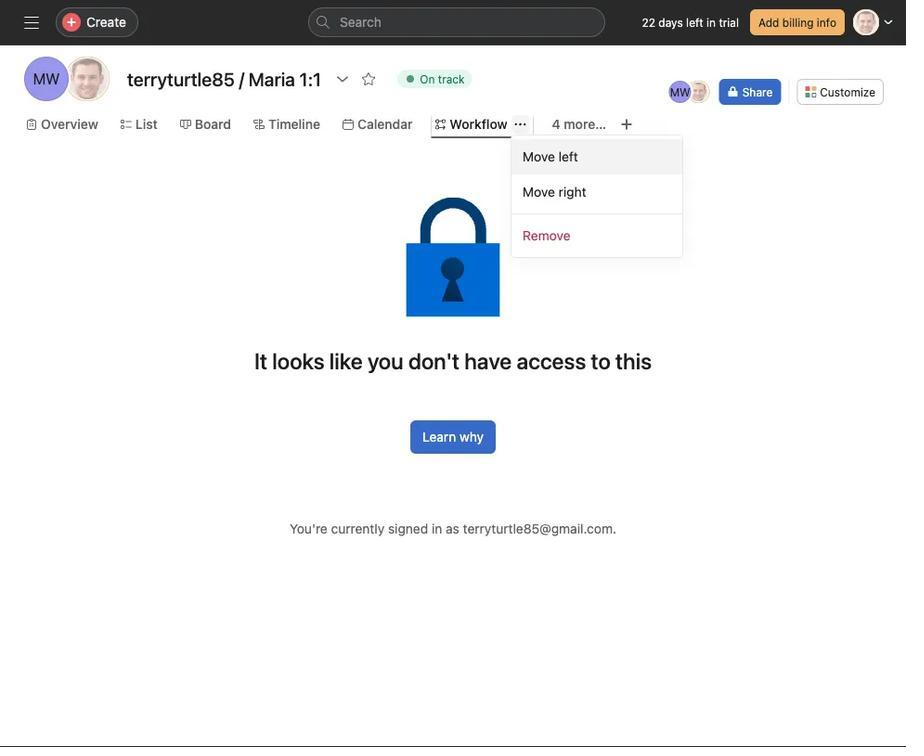 Task type: describe. For each thing, give the bounding box(es) containing it.
to this
[[591, 348, 652, 374]]

terryturtle85@gmail.com.
[[463, 521, 617, 537]]

22
[[642, 16, 656, 29]]

learn why button
[[411, 421, 496, 454]]

in for signed
[[432, 521, 443, 537]]

timeline link
[[254, 114, 320, 135]]

timeline
[[268, 117, 320, 132]]

move left menu item
[[512, 139, 683, 175]]

have
[[465, 348, 512, 374]]

don't
[[409, 348, 460, 374]]

trial
[[719, 16, 739, 29]]

track
[[438, 72, 465, 85]]

search
[[340, 14, 382, 30]]

billing
[[783, 16, 814, 29]]

customize button
[[797, 79, 884, 105]]

overview link
[[26, 114, 98, 135]]

search list box
[[308, 7, 606, 37]]

add billing info
[[759, 16, 837, 29]]

on
[[420, 72, 435, 85]]

add to starred image
[[362, 72, 376, 86]]

move for move left
[[523, 149, 556, 164]]

share
[[743, 85, 773, 98]]

left inside menu item
[[559, 149, 579, 164]]

create
[[86, 14, 126, 30]]

4 more…
[[552, 117, 607, 132]]

customize
[[821, 85, 876, 98]]

share button
[[720, 79, 782, 105]]

in for left
[[707, 16, 716, 29]]

move for move right
[[523, 184, 556, 200]]

you
[[368, 348, 404, 374]]

on track button
[[389, 66, 481, 92]]

move right
[[523, 184, 587, 200]]

board link
[[180, 114, 231, 135]]



Task type: locate. For each thing, give the bounding box(es) containing it.
1 move from the top
[[523, 149, 556, 164]]

currently
[[331, 521, 385, 537]]

remove
[[523, 228, 571, 243]]

move left right on the top right
[[523, 184, 556, 200]]

signed
[[388, 521, 428, 537]]

1 horizontal spatial mw
[[670, 85, 691, 98]]

why
[[460, 430, 484, 445]]

learn why
[[423, 430, 484, 445]]

mw up overview link
[[33, 70, 60, 88]]

22 days left in trial
[[642, 16, 739, 29]]

list link
[[121, 114, 158, 135]]

add billing info button
[[751, 9, 845, 35]]

expand sidebar image
[[24, 15, 39, 30]]

None text field
[[123, 62, 326, 96]]

it
[[254, 348, 268, 374]]

mw left share button
[[670, 85, 691, 98]]

move left
[[523, 149, 579, 164]]

workflow
[[450, 117, 508, 132]]

add tab image
[[620, 117, 635, 132]]

tab actions image
[[515, 119, 526, 130]]

on track
[[420, 72, 465, 85]]

board
[[195, 117, 231, 132]]

1 horizontal spatial in
[[707, 16, 716, 29]]

like
[[330, 348, 363, 374]]

move inside menu item
[[523, 149, 556, 164]]

0 vertical spatial left
[[687, 16, 704, 29]]

access
[[517, 348, 587, 374]]

4
[[552, 117, 561, 132]]

move
[[523, 149, 556, 164], [523, 184, 556, 200]]

learn
[[423, 430, 456, 445]]

1 vertical spatial in
[[432, 521, 443, 537]]

in left as
[[432, 521, 443, 537]]

search button
[[308, 7, 606, 37]]

days
[[659, 16, 684, 29]]

tt up overview
[[78, 70, 96, 88]]

overview
[[41, 117, 98, 132]]

you're
[[290, 521, 328, 537]]

workflow link
[[435, 114, 508, 135]]

1 vertical spatial left
[[559, 149, 579, 164]]

0 horizontal spatial tt
[[78, 70, 96, 88]]

0 horizontal spatial mw
[[33, 70, 60, 88]]

2 move from the top
[[523, 184, 556, 200]]

mw
[[33, 70, 60, 88], [670, 85, 691, 98]]

create button
[[56, 7, 138, 37]]

move down 4
[[523, 149, 556, 164]]

it looks like you don't have access to this
[[254, 348, 652, 374]]

calendar link
[[343, 114, 413, 135]]

left
[[687, 16, 704, 29], [559, 149, 579, 164]]

more…
[[564, 117, 607, 132]]

tt left share button
[[692, 85, 706, 98]]

left down 4 more… popup button
[[559, 149, 579, 164]]

0 horizontal spatial in
[[432, 521, 443, 537]]

0 vertical spatial move
[[523, 149, 556, 164]]

show options image
[[336, 72, 350, 86]]

left right days
[[687, 16, 704, 29]]

1 horizontal spatial tt
[[692, 85, 706, 98]]

4 more… button
[[552, 114, 607, 135]]

info
[[817, 16, 837, 29]]

0 vertical spatial in
[[707, 16, 716, 29]]

list
[[135, 117, 158, 132]]

0 horizontal spatial left
[[559, 149, 579, 164]]

1 horizontal spatial left
[[687, 16, 704, 29]]

you're currently signed in as terryturtle85@gmail.com.
[[290, 521, 617, 537]]

1 vertical spatial move
[[523, 184, 556, 200]]

add
[[759, 16, 780, 29]]

in left 'trial'
[[707, 16, 716, 29]]

as
[[446, 521, 460, 537]]

tt
[[78, 70, 96, 88], [692, 85, 706, 98]]

calendar
[[358, 117, 413, 132]]

right
[[559, 184, 587, 200]]

looks
[[272, 348, 325, 374]]

in
[[707, 16, 716, 29], [432, 521, 443, 537]]



Task type: vqa. For each thing, say whether or not it's contained in the screenshot.
field
no



